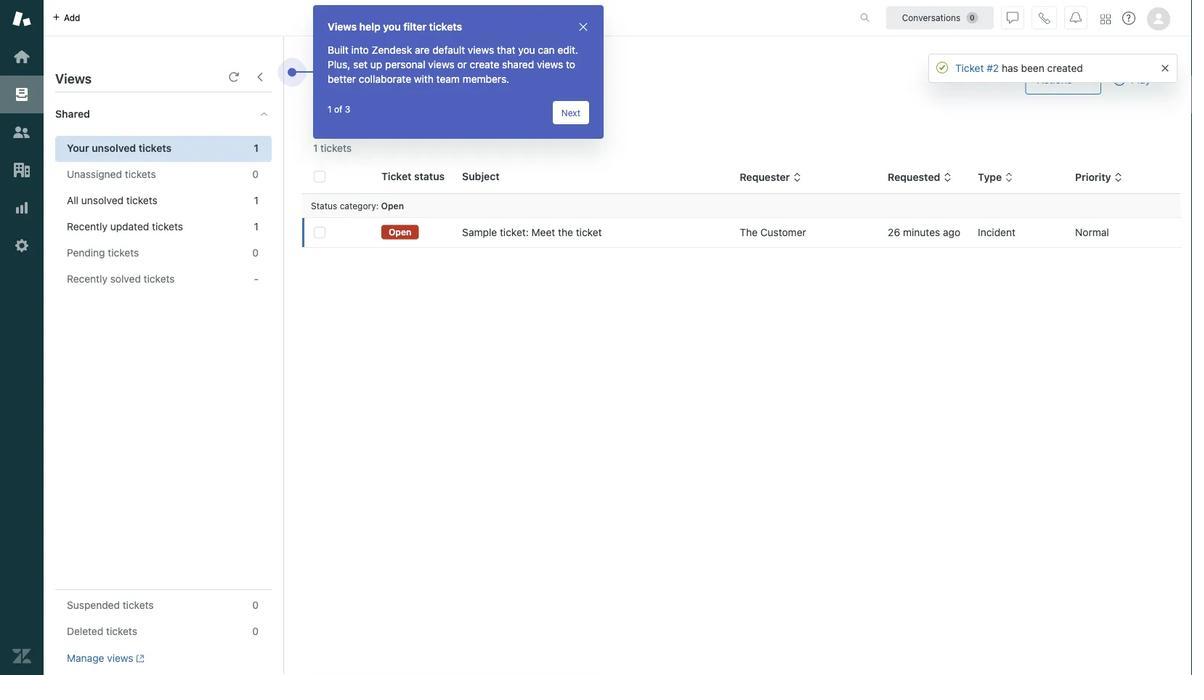 Task type: describe. For each thing, give the bounding box(es) containing it.
help
[[359, 21, 381, 33]]

set
[[353, 58, 368, 70]]

pending tickets
[[67, 247, 139, 259]]

1 for your unsolved tickets
[[254, 142, 259, 154]]

subject
[[462, 170, 500, 182]]

edit.
[[558, 44, 578, 56]]

0 horizontal spatial your unsolved tickets
[[67, 142, 172, 154]]

can
[[538, 44, 555, 56]]

collaborate
[[359, 73, 411, 85]]

views image
[[12, 85, 31, 104]]

deleted tickets
[[67, 625, 137, 637]]

plus,
[[328, 58, 351, 70]]

views down can
[[537, 58, 563, 70]]

recently for recently solved tickets
[[67, 273, 108, 285]]

default
[[433, 44, 465, 56]]

1 inside 1 of 3 next
[[328, 104, 332, 114]]

minutes
[[903, 226, 941, 238]]

ticket ‭#2‬ has been created
[[956, 62, 1083, 74]]

0 for suspended tickets
[[252, 599, 259, 611]]

0 vertical spatial you
[[383, 21, 401, 33]]

ago
[[943, 226, 961, 238]]

members.
[[463, 73, 510, 85]]

filter button
[[313, 103, 366, 126]]

zendesk image
[[12, 647, 31, 666]]

0 for unassigned tickets
[[252, 168, 259, 180]]

ticket
[[956, 62, 984, 74]]

recently updated tickets
[[67, 221, 183, 233]]

1 for recently updated tickets
[[254, 221, 259, 233]]

personal
[[385, 58, 426, 70]]

built
[[328, 44, 349, 56]]

team
[[436, 73, 460, 85]]

unassigned tickets
[[67, 168, 156, 180]]

filter
[[404, 21, 427, 33]]

the
[[558, 226, 573, 238]]

filter
[[336, 110, 357, 120]]

main element
[[0, 0, 44, 675]]

0 vertical spatial open
[[381, 201, 404, 211]]

get help image
[[1123, 12, 1136, 25]]

ticket ‭#2‬ link
[[956, 62, 999, 74]]

shared
[[502, 58, 534, 70]]

views for views help you filter tickets
[[328, 21, 357, 33]]

created
[[1048, 62, 1083, 74]]

meet
[[532, 226, 555, 238]]

tickets inside "views help you filter tickets" dialog
[[429, 21, 462, 33]]

ticket:
[[500, 226, 529, 238]]

you inside built into zendesk are default views that you can edit. plus, set up personal views or create shared views to better collaborate with team members.
[[518, 44, 535, 56]]

that
[[497, 44, 516, 56]]

reporting image
[[12, 198, 31, 217]]

3
[[345, 104, 350, 114]]

manage views
[[67, 652, 133, 664]]

all
[[67, 194, 79, 206]]

close image
[[578, 21, 589, 33]]

customer
[[761, 226, 806, 238]]

ticket
[[576, 226, 602, 238]]

better
[[328, 73, 356, 85]]

deleted
[[67, 625, 103, 637]]

status category: open
[[311, 201, 404, 211]]

manage
[[67, 652, 104, 664]]

conversations button
[[887, 6, 994, 29]]

suspended tickets
[[67, 599, 154, 611]]

requester
[[740, 171, 790, 183]]

admin image
[[12, 236, 31, 255]]

play
[[1131, 74, 1151, 86]]

next button
[[553, 101, 589, 124]]

recently solved tickets
[[67, 273, 175, 285]]

views help you filter tickets dialog
[[313, 5, 604, 139]]



Task type: vqa. For each thing, say whether or not it's contained in the screenshot.
the "view" associated with Clone view
no



Task type: locate. For each thing, give the bounding box(es) containing it.
type button
[[978, 171, 1014, 184]]

row
[[302, 218, 1182, 247]]

next
[[562, 108, 581, 118]]

your unsolved tickets
[[313, 66, 485, 88], [67, 142, 172, 154]]

0 horizontal spatial views
[[55, 70, 92, 86]]

recently down pending
[[67, 273, 108, 285]]

2 vertical spatial unsolved
[[81, 194, 124, 206]]

suspended
[[67, 599, 120, 611]]

sample ticket: meet the ticket link
[[462, 225, 602, 240]]

1 vertical spatial open
[[389, 227, 412, 237]]

1 of 3 next
[[328, 104, 581, 118]]

normal
[[1076, 226, 1109, 238]]

1 vertical spatial your
[[67, 142, 89, 154]]

zendesk products image
[[1101, 14, 1111, 24]]

1 for all unsolved tickets
[[254, 194, 259, 206]]

requested
[[888, 171, 941, 183]]

views
[[468, 44, 494, 56], [428, 58, 455, 70], [537, 58, 563, 70], [107, 652, 133, 664]]

your unsolved tickets down zendesk
[[313, 66, 485, 88]]

refresh views pane image
[[228, 71, 240, 83]]

1 vertical spatial your unsolved tickets
[[67, 142, 172, 154]]

incident
[[978, 226, 1016, 238]]

customers image
[[12, 123, 31, 142]]

built into zendesk are default views that you can edit. plus, set up personal views or create shared views to better collaborate with team members.
[[328, 44, 578, 85]]

views inside dialog
[[328, 21, 357, 33]]

open down status category: open at left
[[389, 227, 412, 237]]

organizations image
[[12, 161, 31, 179]]

1 left of
[[328, 104, 332, 114]]

views
[[328, 21, 357, 33], [55, 70, 92, 86]]

4 0 from the top
[[252, 625, 259, 637]]

to
[[566, 58, 576, 70]]

or
[[457, 58, 467, 70]]

of
[[334, 104, 343, 114]]

all unsolved tickets
[[67, 194, 157, 206]]

play button
[[1102, 65, 1163, 94]]

up
[[371, 58, 382, 70]]

open inside row
[[389, 227, 412, 237]]

has
[[1002, 62, 1019, 74]]

1 horizontal spatial views
[[328, 21, 357, 33]]

open
[[381, 201, 404, 211], [389, 227, 412, 237]]

zendesk
[[372, 44, 412, 56]]

sample
[[462, 226, 497, 238]]

collapse views pane image
[[254, 71, 266, 83]]

open right "category:"
[[381, 201, 404, 211]]

0 for pending tickets
[[252, 247, 259, 259]]

26
[[888, 226, 901, 238]]

1 vertical spatial recently
[[67, 273, 108, 285]]

solved
[[110, 273, 141, 285]]

unsolved up unassigned tickets
[[92, 142, 136, 154]]

views up the shared
[[55, 70, 92, 86]]

0 vertical spatial unsolved
[[354, 66, 428, 88]]

1 vertical spatial views
[[55, 70, 92, 86]]

your down built
[[313, 66, 350, 88]]

requester button
[[740, 171, 802, 184]]

3 0 from the top
[[252, 599, 259, 611]]

0 horizontal spatial you
[[383, 21, 401, 33]]

1 left status
[[254, 194, 259, 206]]

recently up pending
[[67, 221, 108, 233]]

views help you filter tickets
[[328, 21, 462, 33]]

zendesk support image
[[12, 9, 31, 28]]

priority
[[1076, 171, 1111, 183]]

1 horizontal spatial your
[[313, 66, 350, 88]]

into
[[351, 44, 369, 56]]

your unsolved tickets up unassigned tickets
[[67, 142, 172, 154]]

26 minutes ago
[[888, 226, 961, 238]]

1 horizontal spatial you
[[518, 44, 535, 56]]

‭#2‬
[[987, 62, 999, 74]]

unassigned
[[67, 168, 122, 180]]

1 0 from the top
[[252, 168, 259, 180]]

unsolved
[[354, 66, 428, 88], [92, 142, 136, 154], [81, 194, 124, 206]]

create
[[470, 58, 499, 70]]

get started image
[[12, 47, 31, 66]]

priority button
[[1076, 171, 1123, 184]]

0 vertical spatial your
[[313, 66, 350, 88]]

recently
[[67, 221, 108, 233], [67, 273, 108, 285]]

updated
[[110, 221, 149, 233]]

0 vertical spatial recently
[[67, 221, 108, 233]]

1 horizontal spatial your unsolved tickets
[[313, 66, 485, 88]]

1 up -
[[254, 221, 259, 233]]

conversations
[[902, 13, 961, 23]]

row containing sample ticket: meet the ticket
[[302, 218, 1182, 247]]

views up "team" in the left of the page
[[428, 58, 455, 70]]

status
[[311, 201, 337, 211]]

sample ticket: meet the ticket
[[462, 226, 602, 238]]

type
[[978, 171, 1002, 183]]

the customer
[[740, 226, 806, 238]]

views up built
[[328, 21, 357, 33]]

2 0 from the top
[[252, 247, 259, 259]]

shared
[[55, 108, 90, 120]]

0 horizontal spatial your
[[67, 142, 89, 154]]

0 vertical spatial views
[[328, 21, 357, 33]]

2 recently from the top
[[67, 273, 108, 285]]

pending
[[67, 247, 105, 259]]

views for views
[[55, 70, 92, 86]]

tickets
[[429, 21, 462, 33], [432, 66, 485, 88], [139, 142, 172, 154], [125, 168, 156, 180], [126, 194, 157, 206], [152, 221, 183, 233], [108, 247, 139, 259], [144, 273, 175, 285], [123, 599, 154, 611], [106, 625, 137, 637]]

the
[[740, 226, 758, 238]]

-
[[254, 273, 259, 285]]

shared button
[[44, 92, 245, 136]]

(opens in a new tab) image
[[133, 654, 145, 663]]

views down deleted tickets
[[107, 652, 133, 664]]

you up the shared
[[518, 44, 535, 56]]

category:
[[340, 201, 379, 211]]

are
[[415, 44, 430, 56]]

been
[[1021, 62, 1045, 74]]

0 vertical spatial your unsolved tickets
[[313, 66, 485, 88]]

1 down collapse views pane icon
[[254, 142, 259, 154]]

unsolved down unassigned
[[81, 194, 124, 206]]

your up unassigned
[[67, 142, 89, 154]]

shared heading
[[44, 92, 283, 136]]

unsolved down zendesk
[[354, 66, 428, 88]]

1
[[328, 104, 332, 114], [254, 142, 259, 154], [254, 194, 259, 206], [254, 221, 259, 233]]

your
[[313, 66, 350, 88], [67, 142, 89, 154]]

requested button
[[888, 171, 952, 184]]

you right help
[[383, 21, 401, 33]]

recently for recently updated tickets
[[67, 221, 108, 233]]

with
[[414, 73, 434, 85]]

manage views link
[[67, 652, 145, 665]]

0 for deleted tickets
[[252, 625, 259, 637]]

views up create
[[468, 44, 494, 56]]

you
[[383, 21, 401, 33], [518, 44, 535, 56]]

1 vertical spatial you
[[518, 44, 535, 56]]

1 vertical spatial unsolved
[[92, 142, 136, 154]]

1 recently from the top
[[67, 221, 108, 233]]

0
[[252, 168, 259, 180], [252, 247, 259, 259], [252, 599, 259, 611], [252, 625, 259, 637]]



